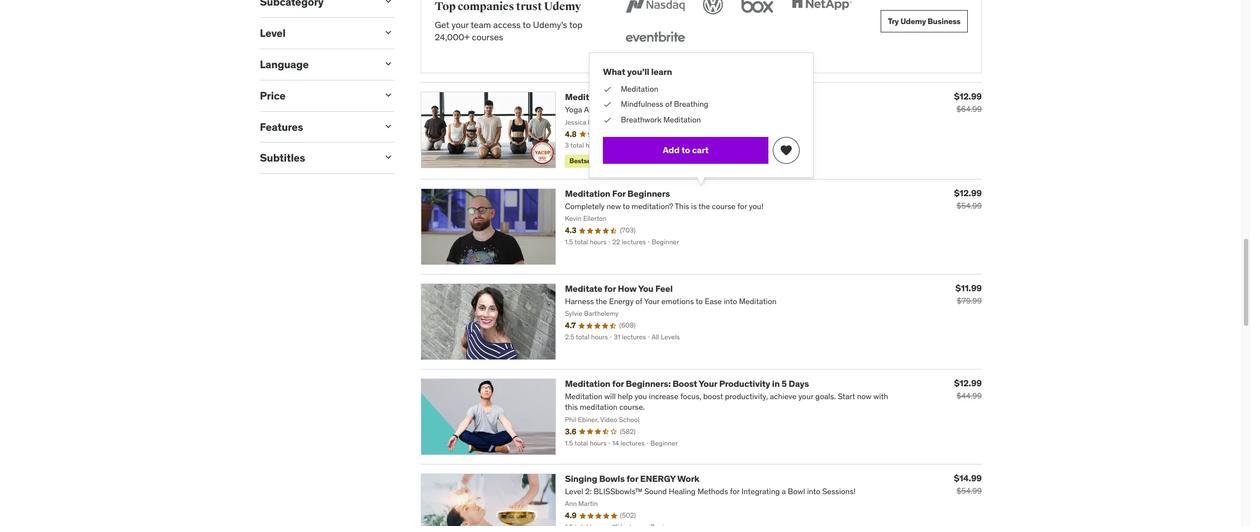 Task type: locate. For each thing, give the bounding box(es) containing it.
0 vertical spatial to
[[523, 19, 531, 30]]

for inside meditation for beginners completely new to meditation? this is the course for you! kevin ellerton
[[738, 201, 747, 211]]

$12.99 $64.99
[[955, 91, 982, 114]]

1 xsmall image from the top
[[603, 99, 612, 110]]

0 vertical spatial $54.99
[[957, 201, 982, 211]]

2 horizontal spatial to
[[682, 144, 691, 155]]

1 $12.99 from the top
[[955, 91, 982, 102]]

how
[[618, 283, 637, 294]]

1 vertical spatial xsmall image
[[603, 115, 612, 126]]

beginners
[[628, 188, 670, 199]]

meditation for beginners: boost your productivity in 5 days
[[565, 378, 809, 389]]

small image
[[383, 27, 394, 38], [383, 58, 394, 69], [383, 152, 394, 163]]

certificate
[[682, 91, 726, 102]]

breathing
[[674, 99, 709, 109]]

3 $12.99 from the top
[[955, 377, 982, 388]]

1 vertical spatial small image
[[383, 58, 394, 69]]

wishlist image
[[780, 144, 793, 157]]

1 small image from the top
[[383, 27, 394, 38]]

udemy
[[901, 16, 927, 26]]

2 xsmall image from the top
[[603, 115, 612, 126]]

3 small image from the top
[[383, 120, 394, 132]]

to inside "button"
[[682, 144, 691, 155]]

1 horizontal spatial to
[[623, 201, 630, 211]]

2 vertical spatial to
[[623, 201, 630, 211]]

0 vertical spatial small image
[[383, 27, 394, 38]]

to left cart
[[682, 144, 691, 155]]

$54.99 inside $12.99 $54.99
[[957, 201, 982, 211]]

2 vertical spatial small image
[[383, 120, 394, 132]]

to inside meditation for beginners completely new to meditation? this is the course for you! kevin ellerton
[[623, 201, 630, 211]]

volkswagen image
[[701, 0, 726, 17]]

1 vertical spatial $12.99
[[955, 187, 982, 198]]

$12.99 $44.99
[[955, 377, 982, 401]]

singing bowls for energy work link
[[565, 473, 700, 484]]

breathwork
[[621, 115, 662, 125]]

the
[[699, 201, 710, 211]]

language button
[[260, 58, 374, 71]]

meditation for meditation teacher training certificate course
[[565, 91, 611, 102]]

meditation for beginners: boost your productivity in 5 days link
[[565, 378, 809, 389]]

2 vertical spatial small image
[[383, 152, 394, 163]]

3 small image from the top
[[383, 152, 394, 163]]

meditation teacher training certificate course
[[565, 91, 757, 102]]

2 small image from the top
[[383, 89, 394, 100]]

$54.99 inside $14.99 $54.99
[[957, 486, 982, 496]]

eventbrite image
[[623, 26, 688, 50]]

learn
[[652, 66, 672, 77]]

business
[[928, 16, 961, 26]]

0 horizontal spatial to
[[523, 19, 531, 30]]

$54.99 for $12.99
[[957, 201, 982, 211]]

completely
[[565, 201, 605, 211]]

try udemy business
[[888, 16, 961, 26]]

try
[[888, 16, 899, 26]]

$11.99
[[956, 282, 982, 293]]

energy
[[640, 473, 676, 484]]

in
[[772, 378, 780, 389]]

meditation teacher training certificate course link
[[565, 91, 757, 102]]

top
[[570, 19, 583, 30]]

to right access
[[523, 19, 531, 30]]

for left you!
[[738, 201, 747, 211]]

1 vertical spatial $54.99
[[957, 486, 982, 496]]

meditation for meditation for beginners: boost your productivity in 5 days
[[565, 378, 611, 389]]

course
[[712, 201, 736, 211]]

meditate for how you feel link
[[565, 283, 673, 294]]

$11.99 $79.99
[[956, 282, 982, 306]]

xsmall image
[[603, 99, 612, 110], [603, 115, 612, 126]]

1 vertical spatial small image
[[383, 89, 394, 100]]

small image for price
[[383, 89, 394, 100]]

0 vertical spatial xsmall image
[[603, 99, 612, 110]]

1 vertical spatial to
[[682, 144, 691, 155]]

to inside get your team access to udemy's top 24,000+ courses
[[523, 19, 531, 30]]

meditation for meditation for beginners completely new to meditation? this is the course for you! kevin ellerton
[[565, 188, 611, 199]]

course
[[728, 91, 757, 102]]

$79.99
[[957, 296, 982, 306]]

meditation
[[621, 84, 659, 94], [565, 91, 611, 102], [664, 115, 701, 125], [565, 188, 611, 199], [565, 378, 611, 389]]

subtitles button
[[260, 151, 374, 165]]

mindfulness
[[621, 99, 664, 109]]

$12.99 for meditation for beginners: boost your productivity in 5 days
[[955, 377, 982, 388]]

what you'll learn
[[603, 66, 672, 77]]

2 small image from the top
[[383, 58, 394, 69]]

small image for subtitles
[[383, 152, 394, 163]]

udemy's
[[533, 19, 568, 30]]

small image
[[383, 0, 394, 7], [383, 89, 394, 100], [383, 120, 394, 132]]

2 $54.99 from the top
[[957, 486, 982, 496]]

total
[[575, 238, 588, 246]]

add
[[663, 144, 680, 155]]

2 vertical spatial $12.99
[[955, 377, 982, 388]]

to right new
[[623, 201, 630, 211]]

1 $54.99 from the top
[[957, 201, 982, 211]]

0 vertical spatial small image
[[383, 0, 394, 7]]

$54.99 for $14.99
[[957, 486, 982, 496]]

breathwork meditation
[[621, 115, 701, 125]]

hours
[[590, 238, 607, 246]]

$64.99
[[957, 104, 982, 114]]

meditation inside meditation for beginners completely new to meditation? this is the course for you! kevin ellerton
[[565, 188, 611, 199]]

mindfulness of breathing
[[621, 99, 709, 109]]

$12.99
[[955, 91, 982, 102], [955, 187, 982, 198], [955, 377, 982, 388]]

$54.99
[[957, 201, 982, 211], [957, 486, 982, 496]]

0 vertical spatial $12.99
[[955, 91, 982, 102]]

beginner
[[652, 238, 679, 246]]



Task type: vqa. For each thing, say whether or not it's contained in the screenshot.
$12.99 $44.99
yes



Task type: describe. For each thing, give the bounding box(es) containing it.
is
[[691, 201, 697, 211]]

for right bowls
[[627, 473, 639, 484]]

this
[[675, 201, 690, 211]]

days
[[789, 378, 809, 389]]

24,000+
[[435, 31, 470, 42]]

meditation for beginners link
[[565, 188, 670, 199]]

$14.99
[[954, 472, 982, 483]]

5
[[782, 378, 787, 389]]

for left 'beginners:'
[[613, 378, 624, 389]]

subtitles
[[260, 151, 305, 165]]

of
[[666, 99, 672, 109]]

teacher
[[612, 91, 645, 102]]

for
[[613, 188, 626, 199]]

team
[[471, 19, 491, 30]]

get your team access to udemy's top 24,000+ courses
[[435, 19, 583, 42]]

for left how
[[605, 283, 616, 294]]

$12.99 $54.99
[[955, 187, 982, 211]]

ellerton
[[584, 214, 607, 223]]

xsmall image for mindfulness of breathing
[[603, 99, 612, 110]]

singing
[[565, 473, 598, 484]]

training
[[646, 91, 680, 102]]

level button
[[260, 26, 374, 40]]

meditate
[[565, 283, 603, 294]]

features button
[[260, 120, 374, 133]]

add to cart
[[663, 144, 709, 155]]

xsmall image
[[603, 84, 612, 95]]

22
[[613, 238, 621, 246]]

4.3
[[565, 225, 577, 236]]

beginners:
[[626, 378, 671, 389]]

small image for features
[[383, 120, 394, 132]]

access
[[493, 19, 521, 30]]

$14.99 $54.99
[[954, 472, 982, 496]]

1 small image from the top
[[383, 0, 394, 7]]

box image
[[739, 0, 777, 17]]

level
[[260, 26, 286, 40]]

2 $12.99 from the top
[[955, 187, 982, 198]]

$12.99 for meditation teacher training certificate course
[[955, 91, 982, 102]]

boost
[[673, 378, 698, 389]]

1.5
[[565, 238, 573, 246]]

lectures
[[622, 238, 646, 246]]

you!
[[749, 201, 764, 211]]

xsmall image for breathwork meditation
[[603, 115, 612, 126]]

get
[[435, 19, 450, 30]]

$44.99
[[957, 391, 982, 401]]

meditation?
[[632, 201, 674, 211]]

small image for language
[[383, 58, 394, 69]]

nasdaq image
[[623, 0, 688, 17]]

singing bowls for energy work
[[565, 473, 700, 484]]

meditate for how you feel
[[565, 283, 673, 294]]

what
[[603, 66, 626, 77]]

work
[[678, 473, 700, 484]]

cart
[[692, 144, 709, 155]]

you'll
[[627, 66, 650, 77]]

price
[[260, 89, 286, 102]]

22 lectures
[[613, 238, 646, 246]]

netapp image
[[790, 0, 854, 17]]

bowls
[[599, 473, 625, 484]]

(703)
[[620, 226, 636, 234]]

add to cart button
[[603, 137, 769, 164]]

feel
[[656, 283, 673, 294]]

your
[[452, 19, 469, 30]]

your
[[699, 378, 718, 389]]

try udemy business link
[[881, 10, 968, 32]]

small image for level
[[383, 27, 394, 38]]

price button
[[260, 89, 374, 102]]

courses
[[472, 31, 504, 42]]

meditation for beginners completely new to meditation? this is the course for you! kevin ellerton
[[565, 188, 764, 223]]

meditation for meditation
[[621, 84, 659, 94]]

you
[[638, 283, 654, 294]]

kevin
[[565, 214, 582, 223]]

703 reviews element
[[620, 226, 636, 235]]

language
[[260, 58, 309, 71]]

productivity
[[720, 378, 771, 389]]

1.5 total hours
[[565, 238, 607, 246]]

features
[[260, 120, 303, 133]]

new
[[607, 201, 621, 211]]



